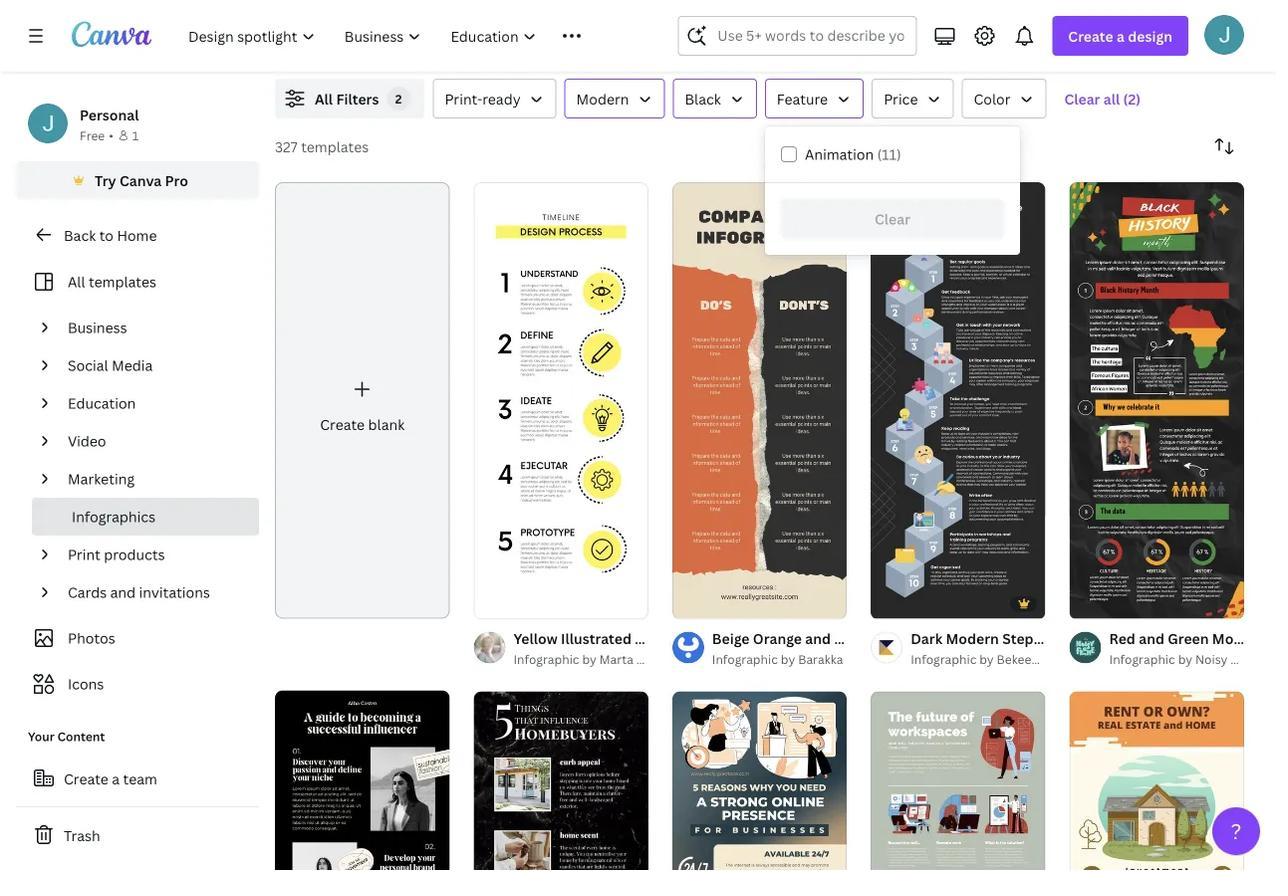 Task type: describe. For each thing, give the bounding box(es) containing it.
cards and invitations link
[[60, 574, 247, 612]]

infographic by marta borreguero
[[514, 652, 702, 668]]

try canva pro
[[95, 171, 188, 190]]

color
[[974, 89, 1011, 108]]

red and green modern black history month infographic image
[[1070, 182, 1245, 619]]

all for all filters
[[315, 89, 333, 108]]

infographic for infographic by marta borreguero
[[514, 652, 579, 668]]

infographic by noisy frame link
[[1110, 650, 1267, 670]]

trash link
[[16, 816, 259, 856]]

all templates link
[[28, 263, 247, 301]]

photos
[[68, 629, 115, 648]]

327 templates
[[275, 137, 369, 156]]

business link
[[60, 309, 247, 347]]

by for noisy
[[1178, 652, 1193, 668]]

pro
[[165, 171, 188, 190]]

animation (11)
[[805, 145, 901, 164]]

canva
[[120, 171, 162, 190]]

back to home
[[64, 226, 157, 245]]

education link
[[60, 385, 247, 423]]

design
[[1128, 26, 1173, 45]]

frame
[[1231, 652, 1267, 668]]

print
[[68, 546, 100, 565]]

back to home link
[[16, 215, 259, 255]]

modern
[[577, 89, 629, 108]]

create for create a design
[[1069, 26, 1114, 45]]

templates for all templates
[[89, 273, 156, 291]]

to
[[99, 226, 114, 245]]

barakka
[[798, 652, 843, 668]]

your
[[28, 729, 55, 745]]

ral estate home infographic image
[[1070, 692, 1245, 872]]

modern button
[[565, 79, 665, 119]]

by for barakka
[[781, 652, 795, 668]]

social media
[[68, 356, 153, 375]]

ready
[[482, 89, 521, 108]]

borreguero
[[637, 652, 702, 668]]

infographic by barakka link
[[712, 650, 847, 670]]

print products link
[[60, 536, 247, 574]]

infographic by barakka
[[712, 652, 843, 668]]

video link
[[60, 423, 247, 460]]

all templates
[[68, 273, 156, 291]]

all for all templates
[[68, 273, 85, 291]]

feature button
[[765, 79, 864, 119]]

Sort by button
[[1205, 127, 1245, 166]]

beige orange and black ripped paper comparison infographic image
[[672, 182, 847, 619]]

personal
[[80, 105, 139, 124]]

create a design button
[[1053, 16, 1189, 56]]

back
[[64, 226, 96, 245]]

marta
[[600, 652, 634, 668]]

black white photocentric real estate tips for homebuyers infographic image
[[474, 692, 649, 872]]

2 filter options selected element
[[387, 87, 411, 111]]

infographic by bekeen.co link
[[911, 650, 1056, 670]]

social
[[68, 356, 108, 375]]

bekeen.co
[[997, 652, 1056, 668]]

social media link
[[60, 347, 247, 385]]

icons
[[68, 675, 104, 694]]

create for create a team
[[64, 770, 108, 789]]

team
[[123, 770, 157, 789]]

all
[[1104, 89, 1120, 108]]

home
[[117, 226, 157, 245]]

marketing link
[[60, 460, 247, 498]]

create a team
[[64, 770, 157, 789]]

(2)
[[1124, 89, 1141, 108]]

?
[[1231, 818, 1242, 846]]

by for marta
[[582, 652, 597, 668]]

create blank link
[[275, 182, 450, 619]]

yellow illustrated path design process timeline infographic image
[[474, 182, 649, 619]]

clear for clear
[[875, 210, 911, 229]]

clear all (2) button
[[1055, 79, 1151, 119]]

327
[[275, 137, 298, 156]]

free •
[[80, 127, 114, 143]]

Search search field
[[718, 17, 904, 55]]

infographic by noisy frame
[[1110, 652, 1267, 668]]

photos link
[[28, 620, 247, 658]]



Task type: locate. For each thing, give the bounding box(es) containing it.
•
[[109, 127, 114, 143]]

create a design
[[1069, 26, 1173, 45]]

try canva pro button
[[16, 161, 259, 199]]

clear button
[[781, 199, 1004, 239]]

invitations
[[139, 583, 210, 602]]

None search field
[[678, 16, 917, 56]]

clear for clear all (2)
[[1065, 89, 1101, 108]]

a left team
[[112, 770, 120, 789]]

video
[[68, 432, 106, 451]]

1
[[132, 127, 139, 143]]

clear all (2)
[[1065, 89, 1141, 108]]

clear
[[1065, 89, 1101, 108], [875, 210, 911, 229]]

all left filters
[[315, 89, 333, 108]]

infographic for infographic by bekeen.co
[[911, 652, 977, 668]]

education
[[68, 394, 136, 413]]

beige and black influencer modern infographic image
[[275, 691, 450, 872]]

infographics
[[72, 508, 156, 527]]

john smith image
[[1205, 15, 1245, 55]]

create
[[1069, 26, 1114, 45], [320, 415, 365, 434], [64, 770, 108, 789]]

price
[[884, 89, 918, 108]]

print-ready button
[[433, 79, 557, 119]]

0 horizontal spatial a
[[112, 770, 120, 789]]

create inside dropdown button
[[1069, 26, 1114, 45]]

create a blank infographic element
[[275, 182, 450, 619]]

1 horizontal spatial a
[[1117, 26, 1125, 45]]

a inside dropdown button
[[1117, 26, 1125, 45]]

free
[[80, 127, 105, 143]]

templates for 327 templates
[[301, 137, 369, 156]]

all
[[315, 89, 333, 108], [68, 273, 85, 291]]

create left design
[[1069, 26, 1114, 45]]

a for design
[[1117, 26, 1125, 45]]

templates right 327
[[301, 137, 369, 156]]

1 horizontal spatial all
[[315, 89, 333, 108]]

a
[[1117, 26, 1125, 45], [112, 770, 120, 789]]

by left barakka
[[781, 652, 795, 668]]

1 vertical spatial templates
[[89, 273, 156, 291]]

create inside button
[[64, 770, 108, 789]]

by left bekeen.co
[[980, 652, 994, 668]]

1 vertical spatial a
[[112, 770, 120, 789]]

0 vertical spatial a
[[1117, 26, 1125, 45]]

0 horizontal spatial create
[[64, 770, 108, 789]]

? button
[[1213, 808, 1261, 856]]

cards
[[68, 583, 107, 602]]

0 vertical spatial templates
[[301, 137, 369, 156]]

by
[[582, 652, 597, 668], [781, 652, 795, 668], [980, 652, 994, 668], [1178, 652, 1193, 668]]

0 vertical spatial all
[[315, 89, 333, 108]]

infographic for infographic by noisy frame
[[1110, 652, 1176, 668]]

1 horizontal spatial clear
[[1065, 89, 1101, 108]]

trash
[[64, 827, 100, 846]]

create for create blank
[[320, 415, 365, 434]]

and
[[110, 583, 136, 602]]

top level navigation element
[[175, 16, 630, 56], [175, 16, 630, 56]]

filters
[[336, 89, 379, 108]]

by inside 'infographic by barakka' link
[[781, 652, 795, 668]]

all down back
[[68, 273, 85, 291]]

feature
[[777, 89, 828, 108]]

a for team
[[112, 770, 120, 789]]

infographic for infographic by barakka
[[712, 652, 778, 668]]

infographic left noisy
[[1110, 652, 1176, 668]]

by inside infographic by bekeen.co link
[[980, 652, 994, 668]]

price button
[[872, 79, 954, 119]]

by left noisy
[[1178, 652, 1193, 668]]

marketing
[[68, 470, 135, 489]]

infographic left barakka
[[712, 652, 778, 668]]

1 horizontal spatial create
[[320, 415, 365, 434]]

create blank
[[320, 415, 405, 434]]

media
[[112, 356, 153, 375]]

dark modern step by step career development tips infographic image
[[871, 182, 1046, 619]]

0 vertical spatial create
[[1069, 26, 1114, 45]]

print-
[[445, 89, 482, 108]]

black and orange modern illustration online business infographic image
[[672, 692, 847, 872]]

0 vertical spatial clear
[[1065, 89, 1101, 108]]

create a team button
[[16, 759, 259, 799]]

a inside button
[[112, 770, 120, 789]]

0 horizontal spatial clear
[[875, 210, 911, 229]]

blue red green corporate infographic the future of offices and workspaces image
[[871, 692, 1046, 872]]

by left marta
[[582, 652, 597, 668]]

infographic
[[514, 652, 579, 668], [712, 652, 778, 668], [911, 652, 977, 668], [1110, 652, 1176, 668]]

templates
[[301, 137, 369, 156], [89, 273, 156, 291]]

2
[[395, 90, 403, 107]]

black button
[[673, 79, 757, 119]]

animation
[[805, 145, 874, 164]]

2 vertical spatial create
[[64, 770, 108, 789]]

create left blank at the top of the page
[[320, 415, 365, 434]]

1 vertical spatial clear
[[875, 210, 911, 229]]

infographic by marta borreguero link
[[514, 650, 702, 670]]

cards and invitations
[[68, 583, 210, 602]]

blank
[[368, 415, 405, 434]]

a left design
[[1117, 26, 1125, 45]]

by inside "infographic by noisy frame" link
[[1178, 652, 1193, 668]]

0 horizontal spatial all
[[68, 273, 85, 291]]

1 vertical spatial create
[[320, 415, 365, 434]]

2 horizontal spatial create
[[1069, 26, 1114, 45]]

create down content
[[64, 770, 108, 789]]

by for bekeen.co
[[980, 652, 994, 668]]

infographic by bekeen.co
[[911, 652, 1056, 668]]

infographic left marta
[[514, 652, 579, 668]]

clear left all
[[1065, 89, 1101, 108]]

icons link
[[28, 666, 247, 704]]

noisy
[[1196, 652, 1228, 668]]

1 vertical spatial all
[[68, 273, 85, 291]]

templates down back to home
[[89, 273, 156, 291]]

print products
[[68, 546, 165, 565]]

try
[[95, 171, 116, 190]]

black
[[685, 89, 721, 108]]

by inside infographic by marta borreguero link
[[582, 652, 597, 668]]

1 horizontal spatial templates
[[301, 137, 369, 156]]

business
[[68, 318, 127, 337]]

content
[[57, 729, 105, 745]]

infographic left bekeen.co
[[911, 652, 977, 668]]

your content
[[28, 729, 105, 745]]

clear down (11)
[[875, 210, 911, 229]]

(11)
[[878, 145, 901, 164]]

products
[[104, 546, 165, 565]]

color button
[[962, 79, 1047, 119]]

print-ready
[[445, 89, 521, 108]]

0 horizontal spatial templates
[[89, 273, 156, 291]]

all filters
[[315, 89, 379, 108]]



Task type: vqa. For each thing, say whether or not it's contained in the screenshot.
if related to work
no



